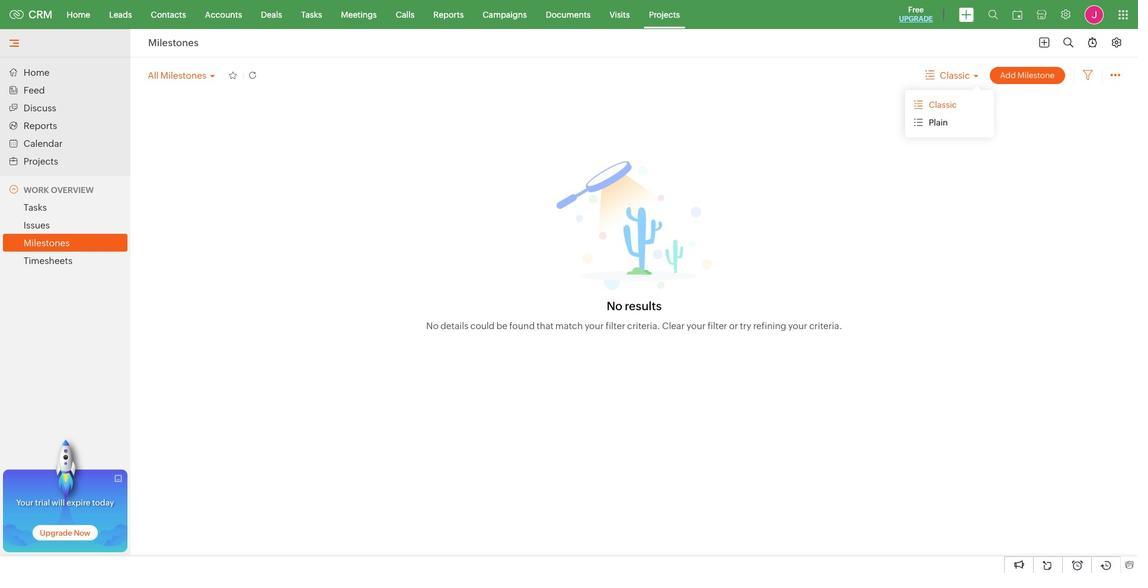 Task type: describe. For each thing, give the bounding box(es) containing it.
calendar image
[[1012, 10, 1023, 19]]

visits link
[[600, 0, 639, 29]]

reports link
[[424, 0, 473, 29]]

accounts
[[205, 10, 242, 19]]

profile image
[[1085, 5, 1104, 24]]

search element
[[981, 0, 1005, 29]]

calls link
[[386, 0, 424, 29]]

create menu element
[[952, 0, 981, 29]]

projects link
[[639, 0, 690, 29]]

contacts
[[151, 10, 186, 19]]

upgrade
[[899, 15, 933, 23]]

crm
[[28, 8, 53, 21]]

free upgrade
[[899, 5, 933, 23]]

deals
[[261, 10, 282, 19]]

tasks
[[301, 10, 322, 19]]

projects
[[649, 10, 680, 19]]

meetings link
[[332, 0, 386, 29]]

campaigns
[[483, 10, 527, 19]]

visits
[[610, 10, 630, 19]]



Task type: vqa. For each thing, say whether or not it's contained in the screenshot.
Profile element
yes



Task type: locate. For each thing, give the bounding box(es) containing it.
documents link
[[536, 0, 600, 29]]

home link
[[57, 0, 100, 29]]

leads
[[109, 10, 132, 19]]

tasks link
[[292, 0, 332, 29]]

deals link
[[252, 0, 292, 29]]

accounts link
[[196, 0, 252, 29]]

leads link
[[100, 0, 141, 29]]

create menu image
[[959, 7, 974, 22]]

contacts link
[[141, 0, 196, 29]]

calls
[[396, 10, 415, 19]]

search image
[[988, 9, 998, 20]]

reports
[[433, 10, 464, 19]]

crm link
[[9, 8, 53, 21]]

documents
[[546, 10, 591, 19]]

meetings
[[341, 10, 377, 19]]

free
[[908, 5, 924, 14]]

profile element
[[1078, 0, 1111, 29]]

home
[[67, 10, 90, 19]]

campaigns link
[[473, 0, 536, 29]]



